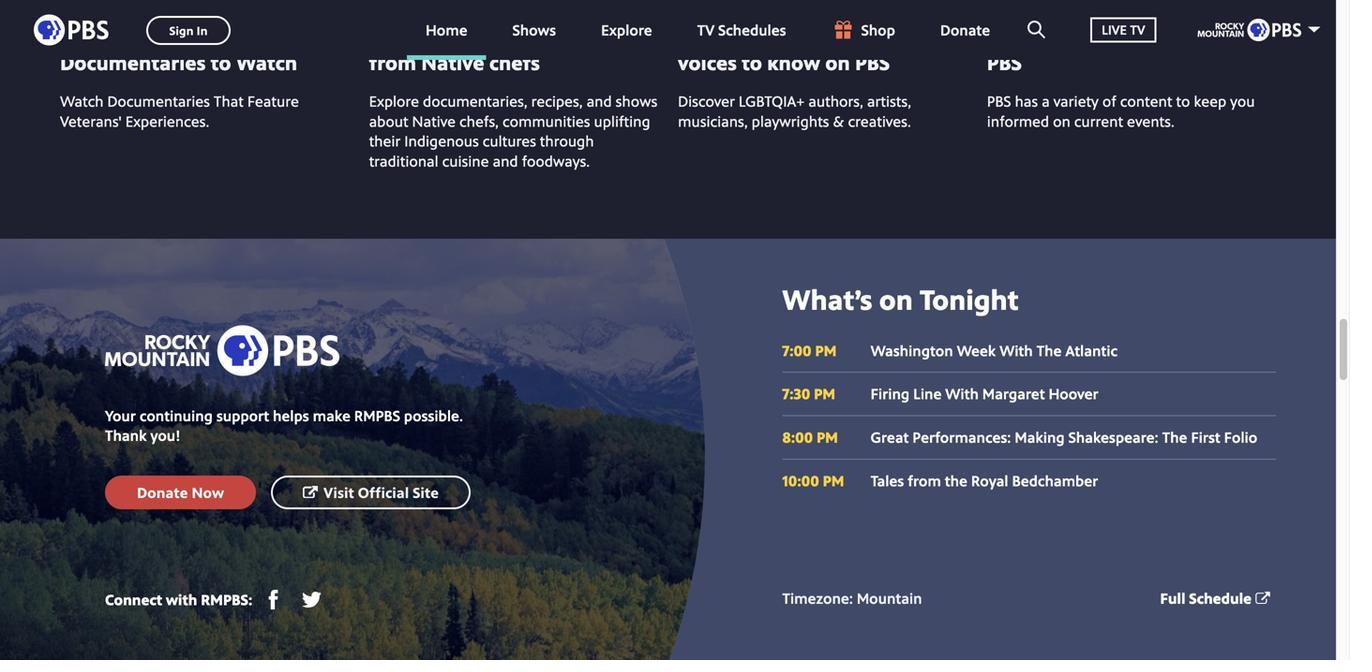 Task type: locate. For each thing, give the bounding box(es) containing it.
first
[[1191, 427, 1220, 448]]

pbs left has
[[987, 91, 1011, 111]]

0 vertical spatial cuisine
[[481, 21, 547, 49]]

watch up feature
[[236, 48, 297, 77]]

connect
[[105, 590, 162, 610]]

0 vertical spatial with
[[1000, 341, 1033, 361]]

pbs down shop on the top of page
[[855, 48, 890, 77]]

1 horizontal spatial from
[[908, 471, 941, 491]]

0 vertical spatial native
[[421, 48, 484, 77]]

current
[[1074, 111, 1123, 131]]

indigenous down the documentaries,
[[404, 131, 479, 151]]

0 vertical spatial from
[[369, 48, 416, 77]]

0 horizontal spatial on
[[825, 48, 850, 77]]

0 horizontal spatial watch
[[60, 91, 104, 111]]

to up that
[[211, 48, 231, 77]]

10:00
[[782, 471, 819, 491]]

make
[[313, 406, 351, 426]]

continuing
[[140, 406, 213, 426]]

and right history
[[277, 21, 313, 49]]

on
[[825, 48, 850, 77], [1053, 111, 1071, 131], [879, 280, 913, 319]]

documentaries up watch documentaries that feature veterans' experiences.
[[60, 48, 206, 77]]

1 vertical spatial on
[[1053, 111, 1071, 131]]

full schedule
[[1160, 589, 1252, 609]]

0 vertical spatial documentaries
[[60, 48, 206, 77]]

donate link
[[921, 0, 1009, 60]]

and inside veteran's day: history and documentaries to watch
[[277, 21, 313, 49]]

the
[[945, 471, 967, 491]]

1 horizontal spatial on
[[879, 280, 913, 319]]

communities
[[503, 111, 590, 131]]

and right creatives
[[868, 21, 904, 49]]

pm for 10:00 pm
[[823, 471, 844, 491]]

explore up their
[[369, 91, 419, 111]]

0 vertical spatial watch
[[236, 48, 297, 77]]

from up about
[[369, 48, 416, 77]]

pbs inside 'continuing coverage from pbs'
[[987, 48, 1022, 77]]

with right week
[[1000, 341, 1033, 361]]

from inside indigenous cuisine and foods from native chefs
[[369, 48, 416, 77]]

0 vertical spatial explore
[[601, 20, 652, 40]]

rmpbs image up support
[[105, 326, 339, 376]]

native
[[421, 48, 484, 77], [412, 111, 456, 131]]

the
[[1037, 341, 1062, 361], [1162, 427, 1187, 448]]

shakespeare:
[[1068, 427, 1159, 448]]

and inside indigenous cuisine and foods from native chefs
[[552, 21, 589, 49]]

playwrights
[[752, 111, 829, 131]]

with for margaret
[[945, 384, 979, 404]]

native left chefs,
[[412, 111, 456, 131]]

native inside the explore documentaries, recipes, and shows about native chefs, communities uplifting their indigenous cultures through traditional cuisine and foodways.
[[412, 111, 456, 131]]

shop
[[861, 20, 895, 40]]

mountain
[[857, 589, 922, 609]]

tv
[[697, 20, 715, 40], [1130, 21, 1145, 39]]

0 horizontal spatial with
[[945, 384, 979, 404]]

watch inside watch documentaries that feature veterans' experiences.
[[60, 91, 104, 111]]

has
[[1015, 91, 1038, 111]]

content
[[1120, 91, 1172, 111]]

on inside "lgbtqia+ creatives and voices to know on pbs"
[[825, 48, 850, 77]]

2 vertical spatial on
[[879, 280, 913, 319]]

watch down veteran's in the left of the page
[[60, 91, 104, 111]]

chefs
[[489, 48, 540, 77]]

coverage
[[1098, 21, 1188, 49]]

rmpbs image
[[1198, 19, 1301, 41], [105, 326, 339, 376]]

tv schedules
[[697, 20, 786, 40]]

indigenous up the documentaries,
[[369, 21, 476, 49]]

native down the home
[[421, 48, 484, 77]]

1 horizontal spatial the
[[1162, 427, 1187, 448]]

connect with rmpbs:
[[105, 590, 252, 610]]

that
[[214, 91, 244, 111]]

bedchamber
[[1012, 471, 1098, 491]]

0 horizontal spatial tv
[[697, 20, 715, 40]]

pm right 8:00
[[817, 427, 838, 448]]

lgbtqia+ creatives and voices to know on pbs
[[678, 21, 904, 77]]

from left the
[[908, 471, 941, 491]]

0 horizontal spatial rmpbs image
[[105, 326, 339, 376]]

continuing coverage from pbs
[[987, 21, 1243, 77]]

1 vertical spatial rmpbs image
[[105, 326, 339, 376]]

washington week with the atlantic
[[871, 341, 1118, 361]]

from
[[369, 48, 416, 77], [908, 471, 941, 491]]

pbs up has
[[987, 48, 1022, 77]]

1 horizontal spatial watch
[[236, 48, 297, 77]]

1 vertical spatial lgbtqia+
[[739, 91, 805, 111]]

foodways.
[[522, 151, 590, 171]]

1 vertical spatial indigenous
[[404, 131, 479, 151]]

1 horizontal spatial explore
[[601, 20, 652, 40]]

know
[[767, 48, 820, 77]]

1 vertical spatial explore
[[369, 91, 419, 111]]

to left "keep"
[[1176, 91, 1190, 111]]

great
[[871, 427, 909, 448]]

tv up voices
[[697, 20, 715, 40]]

shows link
[[494, 0, 575, 60]]

on inside pbs has a variety of content to keep you informed on current events.
[[1053, 111, 1071, 131]]

pbs image
[[34, 9, 109, 51]]

live tv link
[[1072, 0, 1175, 60]]

1 vertical spatial native
[[412, 111, 456, 131]]

explore for explore documentaries, recipes, and shows about native chefs, communities uplifting their indigenous cultures through traditional cuisine and foodways.
[[369, 91, 419, 111]]

with right 'line'
[[945, 384, 979, 404]]

pm right 7:00 on the bottom of page
[[815, 341, 837, 361]]

2 horizontal spatial to
[[1176, 91, 1190, 111]]

8:00 pm
[[782, 427, 838, 448]]

on up washington
[[879, 280, 913, 319]]

washington
[[871, 341, 953, 361]]

firing
[[871, 384, 910, 404]]

history
[[202, 21, 272, 49]]

1 vertical spatial documentaries
[[107, 91, 210, 111]]

0 vertical spatial the
[[1037, 341, 1062, 361]]

rmpbs image up you
[[1198, 19, 1301, 41]]

lgbtqia+ inside discover lgbtqia+ authors, artists, musicians, playwrights & creatives.
[[739, 91, 805, 111]]

1 horizontal spatial rmpbs image
[[1198, 19, 1301, 41]]

1 vertical spatial watch
[[60, 91, 104, 111]]

0 horizontal spatial from
[[369, 48, 416, 77]]

from
[[1193, 21, 1243, 49]]

1 vertical spatial with
[[945, 384, 979, 404]]

the left atlantic
[[1037, 341, 1062, 361]]

search image
[[1028, 21, 1046, 38]]

explore for explore
[[601, 20, 652, 40]]

with
[[1000, 341, 1033, 361], [945, 384, 979, 404]]

to down schedules
[[742, 48, 762, 77]]

1 horizontal spatial to
[[742, 48, 762, 77]]

informed
[[987, 111, 1049, 131]]

explore inside the explore documentaries, recipes, and shows about native chefs, communities uplifting their indigenous cultures through traditional cuisine and foodways.
[[369, 91, 419, 111]]

donate
[[940, 20, 990, 40]]

8:00
[[782, 427, 813, 448]]

0 horizontal spatial explore
[[369, 91, 419, 111]]

to
[[211, 48, 231, 77], [742, 48, 762, 77], [1176, 91, 1190, 111]]

royal
[[971, 471, 1008, 491]]

documentaries down veteran's day: history and documentaries to watch
[[107, 91, 210, 111]]

indigenous
[[369, 21, 476, 49], [404, 131, 479, 151]]

0 vertical spatial indigenous
[[369, 21, 476, 49]]

0 vertical spatial on
[[825, 48, 850, 77]]

indigenous inside the explore documentaries, recipes, and shows about native chefs, communities uplifting their indigenous cultures through traditional cuisine and foodways.
[[404, 131, 479, 151]]

indigenous cuisine and foods from native chefs
[[369, 21, 647, 77]]

pm
[[815, 341, 837, 361], [814, 384, 835, 404], [817, 427, 838, 448], [823, 471, 844, 491]]

tv right live
[[1130, 21, 1145, 39]]

cuisine
[[481, 21, 547, 49], [442, 151, 489, 171]]

performances:
[[913, 427, 1011, 448]]

your continuing support helps make rmpbs possible. thank you!
[[105, 406, 463, 446]]

helps
[[273, 406, 309, 426]]

2 horizontal spatial on
[[1053, 111, 1071, 131]]

0 horizontal spatial to
[[211, 48, 231, 77]]

pm for 7:00 pm
[[815, 341, 837, 361]]

traditional
[[369, 151, 438, 171]]

about
[[369, 111, 408, 131]]

day:
[[155, 21, 197, 49]]

explore
[[601, 20, 652, 40], [369, 91, 419, 111]]

pbs inside "lgbtqia+ creatives and voices to know on pbs"
[[855, 48, 890, 77]]

schedule
[[1189, 589, 1252, 609]]

hoover
[[1049, 384, 1099, 404]]

pbs has a variety of content to keep you informed on current events.
[[987, 91, 1255, 131]]

veterans'
[[60, 111, 122, 131]]

pbs inside pbs has a variety of content to keep you informed on current events.
[[987, 91, 1011, 111]]

pm right '7:30'
[[814, 384, 835, 404]]

1 vertical spatial cuisine
[[442, 151, 489, 171]]

on right a
[[1053, 111, 1071, 131]]

on up authors,
[[825, 48, 850, 77]]

the left first
[[1162, 427, 1187, 448]]

pm right the 10:00
[[823, 471, 844, 491]]

veteran's
[[60, 21, 150, 49]]

line
[[913, 384, 942, 404]]

and left foods
[[552, 21, 589, 49]]

with for the
[[1000, 341, 1033, 361]]

0 vertical spatial lgbtqia+
[[678, 21, 772, 49]]

live tv
[[1102, 21, 1145, 39]]

1 vertical spatial from
[[908, 471, 941, 491]]

explore up shows
[[601, 20, 652, 40]]

0 horizontal spatial the
[[1037, 341, 1062, 361]]

and left shows
[[587, 91, 612, 111]]

1 horizontal spatial with
[[1000, 341, 1033, 361]]



Task type: describe. For each thing, give the bounding box(es) containing it.
folio
[[1224, 427, 1258, 448]]

events.
[[1127, 111, 1175, 131]]

pm for 7:30 pm
[[814, 384, 835, 404]]

chefs,
[[459, 111, 499, 131]]

continuing
[[987, 21, 1094, 49]]

timezone: mountain
[[782, 589, 922, 609]]

continuing coverage from pbs link
[[987, 21, 1243, 77]]

week
[[957, 341, 996, 361]]

shows
[[616, 91, 657, 111]]

foods
[[594, 21, 647, 49]]

1 horizontal spatial tv
[[1130, 21, 1145, 39]]

indigenous inside indigenous cuisine and foods from native chefs
[[369, 21, 476, 49]]

full
[[1160, 589, 1186, 609]]

creatives
[[777, 21, 863, 49]]

lgbtqia+ inside "lgbtqia+ creatives and voices to know on pbs"
[[678, 21, 772, 49]]

native inside indigenous cuisine and foods from native chefs
[[421, 48, 484, 77]]

schedules
[[718, 20, 786, 40]]

variety
[[1054, 91, 1099, 111]]

pm for 8:00 pm
[[817, 427, 838, 448]]

10:00 pm
[[782, 471, 844, 491]]

great performances: making shakespeare: the first folio
[[871, 427, 1258, 448]]

documentaries inside veteran's day: history and documentaries to watch
[[60, 48, 206, 77]]

experiences.
[[125, 111, 209, 131]]

and inside "lgbtqia+ creatives and voices to know on pbs"
[[868, 21, 904, 49]]

musicians,
[[678, 111, 748, 131]]

explore link
[[582, 0, 671, 60]]

tonight
[[920, 280, 1019, 319]]

documentaries,
[[423, 91, 528, 111]]

keep
[[1194, 91, 1226, 111]]

firing line with margaret hoover
[[871, 384, 1099, 404]]

rmpbs:
[[201, 590, 252, 610]]

thank
[[105, 426, 147, 446]]

uplifting
[[594, 111, 650, 131]]

possible.
[[404, 406, 463, 426]]

&
[[833, 111, 844, 131]]

and down chefs,
[[493, 151, 518, 171]]

home
[[426, 20, 467, 40]]

to inside veteran's day: history and documentaries to watch
[[211, 48, 231, 77]]

cuisine inside indigenous cuisine and foods from native chefs
[[481, 21, 547, 49]]

margaret
[[982, 384, 1045, 404]]

documentaries inside watch documentaries that feature veterans' experiences.
[[107, 91, 210, 111]]

live
[[1102, 21, 1127, 39]]

your
[[105, 406, 136, 426]]

cuisine inside the explore documentaries, recipes, and shows about native chefs, communities uplifting their indigenous cultures through traditional cuisine and foodways.
[[442, 151, 489, 171]]

authors,
[[808, 91, 863, 111]]

discover
[[678, 91, 735, 111]]

watch inside veteran's day: history and documentaries to watch
[[236, 48, 297, 77]]

you
[[1230, 91, 1255, 111]]

recipes,
[[531, 91, 583, 111]]

full schedule link
[[1160, 589, 1276, 609]]

7:00
[[782, 341, 812, 361]]

to inside pbs has a variety of content to keep you informed on current events.
[[1176, 91, 1190, 111]]

indigenous cuisine and foods from native chefs link
[[369, 21, 647, 77]]

to inside "lgbtqia+ creatives and voices to know on pbs"
[[742, 48, 762, 77]]

connect with rmpbs on twitter (opens in new window) image
[[302, 590, 322, 610]]

lgbtqia+ creatives and voices to know on pbs link
[[678, 21, 904, 77]]

of
[[1102, 91, 1116, 111]]

what's on tonight
[[782, 280, 1019, 319]]

veteran's day: history and documentaries to watch link
[[60, 21, 313, 77]]

cultures
[[483, 131, 536, 151]]

creatives.
[[848, 111, 911, 131]]

explore documentaries, recipes, and shows about native chefs, communities uplifting their indigenous cultures through traditional cuisine and foodways.
[[369, 91, 657, 171]]

veteran's day: history and documentaries to watch
[[60, 21, 313, 77]]

what's
[[782, 280, 872, 319]]

tv schedules link
[[679, 0, 805, 60]]

through
[[540, 131, 594, 151]]

making
[[1015, 427, 1065, 448]]

their
[[369, 131, 401, 151]]

atlantic
[[1065, 341, 1118, 361]]

timezone:
[[782, 589, 853, 609]]

home link
[[407, 0, 486, 60]]

shop link
[[812, 0, 914, 60]]

you!
[[150, 426, 180, 446]]

1 vertical spatial the
[[1162, 427, 1187, 448]]

support
[[216, 406, 269, 426]]

connect with rmpbs on facebook (opens in new window) image
[[264, 590, 283, 610]]

7:00 pm
[[782, 341, 837, 361]]

feature
[[247, 91, 299, 111]]

with
[[166, 590, 197, 610]]

discover lgbtqia+ authors, artists, musicians, playwrights & creatives.
[[678, 91, 911, 131]]

0 vertical spatial rmpbs image
[[1198, 19, 1301, 41]]

shows
[[512, 20, 556, 40]]

a
[[1042, 91, 1050, 111]]

rmpbs
[[354, 406, 400, 426]]

7:30 pm
[[782, 384, 835, 404]]



Task type: vqa. For each thing, say whether or not it's contained in the screenshot.
Mountain
yes



